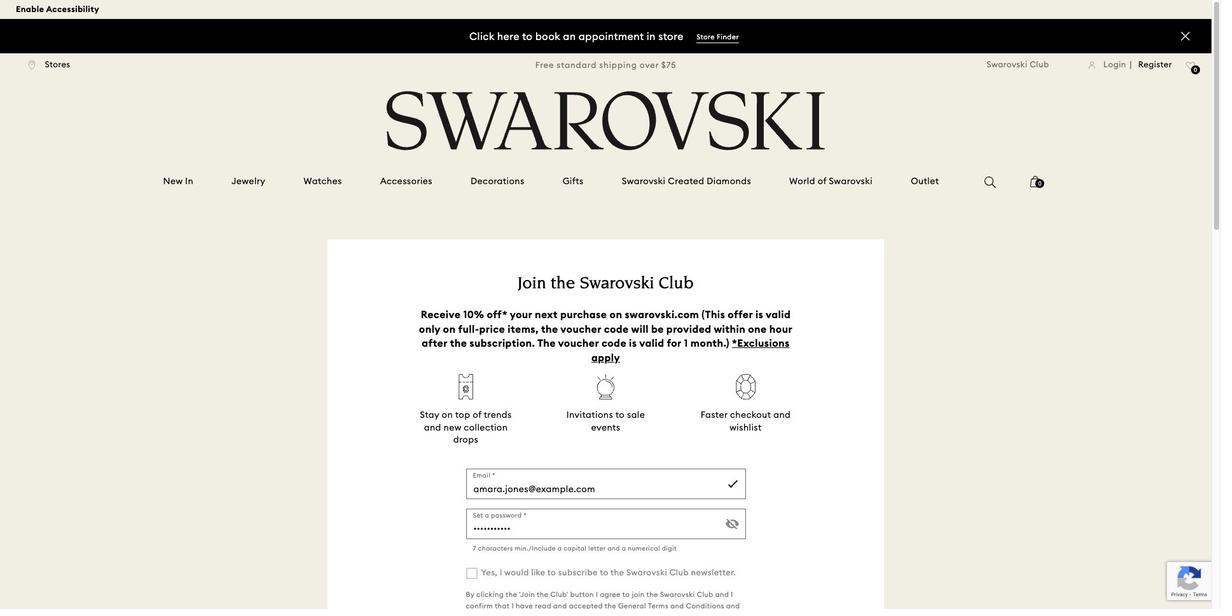 Task type: vqa. For each thing, say whether or not it's contained in the screenshot.
cart-mobile image
yes



Task type: describe. For each thing, give the bounding box(es) containing it.
Email * email field
[[466, 469, 746, 500]]

left-wishlist image image
[[1186, 62, 1196, 70]]

benefit vip image
[[729, 375, 762, 400]]

benefit collection image
[[593, 375, 619, 400]]

Set a password * password field
[[466, 509, 746, 540]]

cart-mobile image image
[[1031, 176, 1041, 188]]

left login image
[[1089, 61, 1096, 69]]

benefit pre-sale image
[[453, 375, 479, 400]]



Task type: locate. For each thing, give the bounding box(es) containing it.
None checkbox
[[466, 568, 477, 580]]

search image image
[[985, 177, 996, 188]]

swarovski image
[[382, 91, 829, 151]]

left-locator image image
[[29, 59, 36, 70]]



